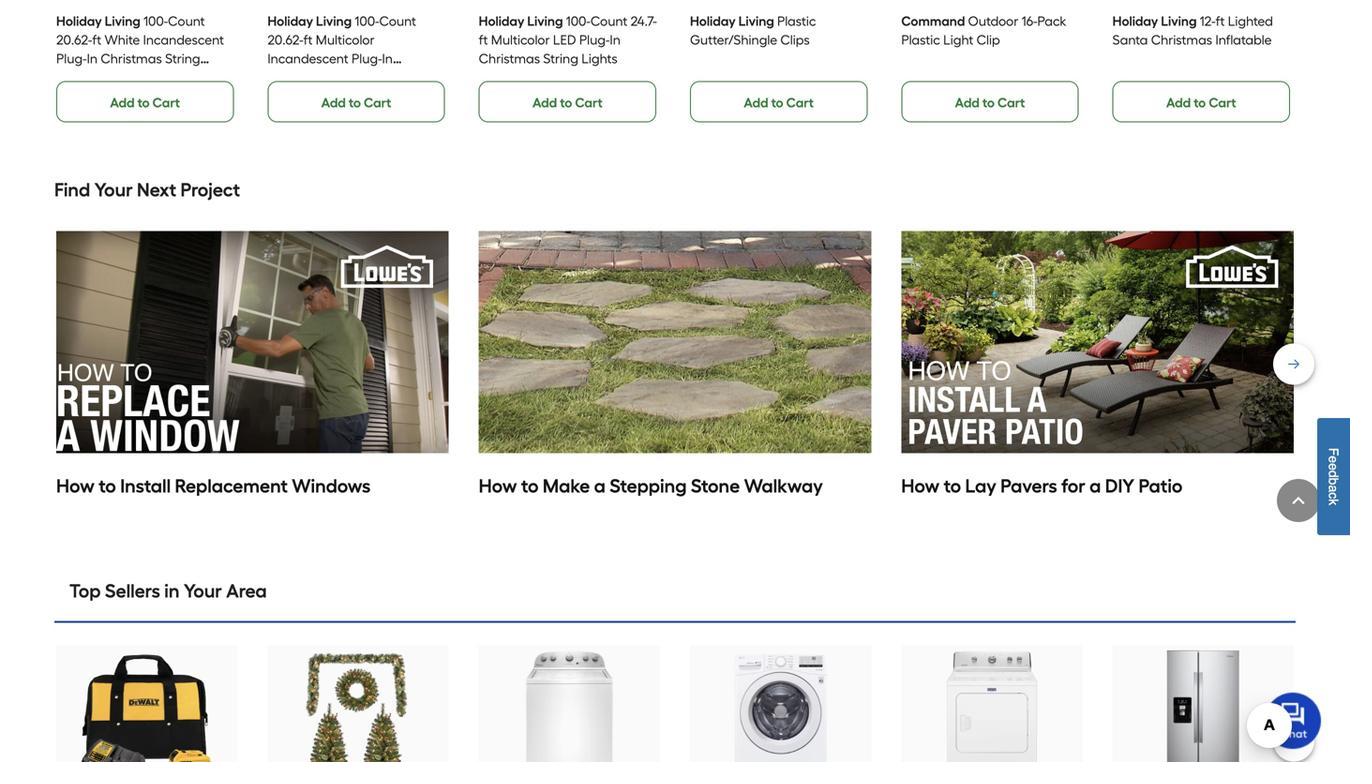 Task type: locate. For each thing, give the bounding box(es) containing it.
incandescent for white
[[143, 32, 224, 48]]

led
[[553, 32, 576, 48]]

ft inside 100-count 20.62-ft multicolor incandescent plug-in christmas string lights
[[303, 32, 313, 48]]

a
[[594, 475, 606, 497], [1090, 475, 1101, 497], [1326, 485, 1341, 492]]

plastic inside "outdoor 16-pack plastic light clip"
[[901, 32, 940, 48]]

living
[[105, 13, 141, 29], [316, 13, 352, 29], [527, 13, 563, 29], [739, 13, 774, 29], [1161, 13, 1197, 29]]

command
[[901, 13, 965, 29]]

4 add to cart link from the left
[[690, 81, 868, 122]]

1 vertical spatial incandescent
[[268, 51, 348, 66]]

1 horizontal spatial your
[[184, 580, 222, 602]]

1 horizontal spatial plastic
[[901, 32, 940, 48]]

in for 100-count 20.62-ft white incandescent plug-in christmas string lights
[[87, 51, 98, 66]]

1 cart from the left
[[153, 95, 180, 111]]

add to cart down clip
[[955, 95, 1025, 111]]

cart down inflatable
[[1209, 95, 1236, 111]]

to down led
[[560, 95, 572, 111]]

your
[[94, 178, 133, 201], [184, 580, 222, 602]]

ft inside 100-count 20.62-ft white incandescent plug-in christmas string lights
[[92, 32, 101, 48]]

6 cart from the left
[[1209, 95, 1236, 111]]

christmas inside 100-count 20.62-ft white incandescent plug-in christmas string lights
[[101, 51, 162, 66]]

to for 12-ft lighted santa christmas inflatable
[[1194, 95, 1206, 111]]

to down 100-count 20.62-ft multicolor incandescent plug-in christmas string lights on the left of page
[[349, 95, 361, 111]]

a inside button
[[1326, 485, 1341, 492]]

4 cart from the left
[[786, 95, 814, 111]]

in inside 100-count 20.62-ft multicolor incandescent plug-in christmas string lights
[[382, 51, 393, 66]]

100- inside 100-count 20.62-ft white incandescent plug-in christmas string lights
[[143, 13, 168, 29]]

add down light
[[955, 95, 980, 111]]

1 add to cart link from the left
[[56, 81, 234, 122]]

lights inside 100-count 24.7- ft multicolor led plug-in christmas string lights
[[582, 51, 618, 66]]

add to cart for 12-ft lighted santa christmas inflatable
[[1166, 95, 1236, 111]]

1 add to cart from the left
[[110, 95, 180, 111]]

living for 100-count 24.7- ft multicolor led plug-in christmas string lights
[[527, 13, 563, 29]]

how for how to lay pavers for a diy patio
[[901, 475, 940, 497]]

chevron up image
[[1289, 491, 1308, 510]]

outdoor
[[968, 13, 1018, 29]]

1 horizontal spatial multicolor
[[491, 32, 550, 48]]

holiday
[[56, 13, 102, 29], [268, 13, 313, 29], [479, 13, 524, 29], [690, 13, 736, 29], [1113, 13, 1158, 29]]

e
[[1326, 456, 1341, 463], [1326, 463, 1341, 470]]

1 horizontal spatial a
[[1090, 475, 1101, 497]]

ft for 100-count 20.62-ft white incandescent plug-in christmas string lights
[[92, 32, 101, 48]]

how for how to make a stepping stone walkway
[[479, 475, 517, 497]]

3 holiday living from the left
[[479, 13, 563, 29]]

add to cart link
[[56, 81, 234, 122], [268, 81, 445, 122], [479, 81, 656, 122], [690, 81, 868, 122], [901, 81, 1079, 122], [1113, 81, 1290, 122]]

16-
[[1022, 13, 1037, 29]]

living for 12-ft lighted santa christmas inflatable
[[1161, 13, 1197, 29]]

1 horizontal spatial string
[[332, 69, 367, 85]]

4 add from the left
[[744, 95, 768, 111]]

3 100- from the left
[[566, 13, 590, 29]]

holiday living for 12-ft lighted santa christmas inflatable
[[1113, 13, 1197, 29]]

3 add from the left
[[533, 95, 557, 111]]

c
[[1326, 492, 1341, 499]]

2 holiday living from the left
[[268, 13, 352, 29]]

string inside 100-count 24.7- ft multicolor led plug-in christmas string lights
[[543, 51, 578, 66]]

0 horizontal spatial in
[[87, 51, 98, 66]]

0 vertical spatial your
[[94, 178, 133, 201]]

list item
[[56, 0, 238, 122], [268, 0, 449, 122], [479, 0, 660, 122], [690, 0, 871, 122], [901, 0, 1083, 122], [1113, 0, 1294, 122]]

2 add to cart from the left
[[321, 95, 391, 111]]

add
[[110, 95, 135, 111], [321, 95, 346, 111], [533, 95, 557, 111], [744, 95, 768, 111], [955, 95, 980, 111], [1166, 95, 1191, 111]]

add down 12-ft lighted santa christmas inflatable in the top right of the page
[[1166, 95, 1191, 111]]

2 count from the left
[[379, 13, 416, 29]]

2 horizontal spatial string
[[543, 51, 578, 66]]

0 horizontal spatial incandescent
[[143, 32, 224, 48]]

multicolor inside 100-count 24.7- ft multicolor led plug-in christmas string lights
[[491, 32, 550, 48]]

lights for 100-count 24.7- ft multicolor led plug-in christmas string lights
[[582, 51, 618, 66]]

count
[[168, 13, 205, 29], [379, 13, 416, 29], [590, 13, 627, 29]]

to down 100-count 20.62-ft white incandescent plug-in christmas string lights
[[137, 95, 150, 111]]

1 add from the left
[[110, 95, 135, 111]]

add to cart down 100-count 24.7- ft multicolor led plug-in christmas string lights
[[533, 95, 603, 111]]

top sellers in your area heading
[[54, 572, 1296, 623]]

5 add to cart from the left
[[955, 95, 1025, 111]]

2 add from the left
[[321, 95, 346, 111]]

2 100- from the left
[[355, 13, 379, 29]]

1 e from the top
[[1326, 456, 1341, 463]]

0 vertical spatial plastic
[[777, 13, 816, 29]]

lights inside 100-count 20.62-ft white incandescent plug-in christmas string lights
[[56, 69, 92, 85]]

cart down 100-count 24.7- ft multicolor led plug-in christmas string lights
[[575, 95, 603, 111]]

inflatable
[[1216, 32, 1272, 48]]

to
[[137, 95, 150, 111], [349, 95, 361, 111], [560, 95, 572, 111], [771, 95, 783, 111], [982, 95, 995, 111], [1194, 95, 1206, 111], [99, 475, 116, 497], [521, 475, 539, 497], [944, 475, 961, 497]]

how
[[56, 475, 95, 497], [479, 475, 517, 497], [901, 475, 940, 497]]

incandescent inside 100-count 20.62-ft white incandescent plug-in christmas string lights
[[143, 32, 224, 48]]

living for 100-count 20.62-ft white incandescent plug-in christmas string lights
[[105, 13, 141, 29]]

a up k
[[1326, 485, 1341, 492]]

area
[[226, 580, 267, 602]]

f e e d b a c k button
[[1317, 418, 1350, 535]]

outdoor 16-pack plastic light clip
[[901, 13, 1066, 48]]

cart for 100-count 20.62-ft white incandescent plug-in christmas string lights
[[153, 95, 180, 111]]

0 horizontal spatial count
[[168, 13, 205, 29]]

to down 12-ft lighted santa christmas inflatable in the top right of the page
[[1194, 95, 1206, 111]]

to left 'install'
[[99, 475, 116, 497]]

e up d
[[1326, 456, 1341, 463]]

add to cart for 100-count 24.7- ft multicolor led plug-in christmas string lights
[[533, 95, 603, 111]]

holiday for 12-ft lighted santa christmas inflatable
[[1113, 13, 1158, 29]]

2 horizontal spatial 100-
[[566, 13, 590, 29]]

b
[[1326, 478, 1341, 485]]

multicolor inside 100-count 20.62-ft multicolor incandescent plug-in christmas string lights
[[316, 32, 375, 48]]

a right for
[[1090, 475, 1101, 497]]

1 living from the left
[[105, 13, 141, 29]]

install
[[120, 475, 171, 497]]

how left 'install'
[[56, 475, 95, 497]]

lights for 100-count 20.62-ft white incandescent plug-in christmas string lights
[[56, 69, 92, 85]]

100-count 20.62-ft multicolor incandescent plug-in christmas string lights
[[268, 13, 416, 85]]

2 horizontal spatial count
[[590, 13, 627, 29]]

add to cart down 12-ft lighted santa christmas inflatable in the top right of the page
[[1166, 95, 1236, 111]]

in inside 100-count 24.7- ft multicolor led plug-in christmas string lights
[[610, 32, 621, 48]]

add down gutter/shingle
[[744, 95, 768, 111]]

20.62- inside 100-count 20.62-ft multicolor incandescent plug-in christmas string lights
[[268, 32, 303, 48]]

1 horizontal spatial incandescent
[[268, 51, 348, 66]]

6 add to cart from the left
[[1166, 95, 1236, 111]]

plastic down command
[[901, 32, 940, 48]]

string for 100-count 20.62-ft multicolor incandescent plug-in christmas string lights
[[332, 69, 367, 85]]

lg 4.5-cu ft high efficiency stackable front-load washer (white) energy star image
[[708, 648, 853, 762]]

top sellers in your area
[[69, 580, 267, 602]]

ft
[[1216, 13, 1225, 29], [92, 32, 101, 48], [303, 32, 313, 48], [479, 32, 488, 48]]

4 add to cart from the left
[[744, 95, 814, 111]]

pack
[[1037, 13, 1066, 29]]

1 20.62- from the left
[[56, 32, 92, 48]]

multicolor for incandescent
[[316, 32, 375, 48]]

cart down clips
[[786, 95, 814, 111]]

0 horizontal spatial plastic
[[777, 13, 816, 29]]

holiday living for 100-count 24.7- ft multicolor led plug-in christmas string lights
[[479, 13, 563, 29]]

holiday living
[[56, 13, 141, 29], [268, 13, 352, 29], [479, 13, 563, 29], [690, 13, 774, 29], [1113, 13, 1197, 29]]

add to cart for 100-count 20.62-ft white incandescent plug-in christmas string lights
[[110, 95, 180, 111]]

how to lay pavers for a diy patio link
[[901, 231, 1294, 501]]

3 how from the left
[[901, 475, 940, 497]]

2 horizontal spatial how
[[901, 475, 940, 497]]

incandescent inside 100-count 20.62-ft multicolor incandescent plug-in christmas string lights
[[268, 51, 348, 66]]

plug- for 100-count 20.62-ft multicolor incandescent plug-in christmas string lights
[[352, 51, 382, 66]]

3 holiday from the left
[[479, 13, 524, 29]]

holiday for plastic gutter/shingle clips
[[690, 13, 736, 29]]

100- inside 100-count 20.62-ft multicolor incandescent plug-in christmas string lights
[[355, 13, 379, 29]]

multicolor
[[316, 32, 375, 48], [491, 32, 550, 48]]

4 living from the left
[[739, 13, 774, 29]]

2 20.62- from the left
[[268, 32, 303, 48]]

1 horizontal spatial count
[[379, 13, 416, 29]]

a right make
[[594, 475, 606, 497]]

1 100- from the left
[[143, 13, 168, 29]]

how for how to install replacement windows
[[56, 475, 95, 497]]

add to cart down 100-count 20.62-ft multicolor incandescent plug-in christmas string lights on the left of page
[[321, 95, 391, 111]]

project
[[180, 178, 240, 201]]

2 holiday from the left
[[268, 13, 313, 29]]

3 count from the left
[[590, 13, 627, 29]]

count for 100-count 20.62-ft multicolor incandescent plug-in christmas string lights
[[379, 13, 416, 29]]

2 horizontal spatial lights
[[582, 51, 618, 66]]

1 horizontal spatial lights
[[370, 69, 406, 85]]

20.62-
[[56, 32, 92, 48], [268, 32, 303, 48]]

1 vertical spatial plastic
[[901, 32, 940, 48]]

a for f e e d b a c k
[[1326, 485, 1341, 492]]

0 horizontal spatial string
[[165, 51, 200, 66]]

add to cart
[[110, 95, 180, 111], [321, 95, 391, 111], [533, 95, 603, 111], [744, 95, 814, 111], [955, 95, 1025, 111], [1166, 95, 1236, 111]]

plastic up clips
[[777, 13, 816, 29]]

5 cart from the left
[[998, 95, 1025, 111]]

string for 100-count 24.7- ft multicolor led plug-in christmas string lights
[[543, 51, 578, 66]]

add to cart down clips
[[744, 95, 814, 111]]

5 living from the left
[[1161, 13, 1197, 29]]

your right in
[[184, 580, 222, 602]]

plastic gutter/shingle clips
[[690, 13, 816, 48]]

2 living from the left
[[316, 13, 352, 29]]

0 horizontal spatial lights
[[56, 69, 92, 85]]

ft for 100-count 24.7- ft multicolor led plug-in christmas string lights
[[479, 32, 488, 48]]

1 count from the left
[[168, 13, 205, 29]]

3 add to cart from the left
[[533, 95, 603, 111]]

christmas inside 100-count 20.62-ft multicolor incandescent plug-in christmas string lights
[[268, 69, 329, 85]]

6 add to cart link from the left
[[1113, 81, 1290, 122]]

0 horizontal spatial 100-
[[143, 13, 168, 29]]

5 holiday living from the left
[[1113, 13, 1197, 29]]

add for outdoor 16-pack plastic light clip
[[955, 95, 980, 111]]

0 vertical spatial incandescent
[[143, 32, 224, 48]]

string
[[165, 51, 200, 66], [543, 51, 578, 66], [332, 69, 367, 85]]

2 horizontal spatial plug-
[[579, 32, 610, 48]]

4 list item from the left
[[690, 0, 871, 122]]

to down clips
[[771, 95, 783, 111]]

to down clip
[[982, 95, 995, 111]]

add down 100-count 20.62-ft multicolor incandescent plug-in christmas string lights on the left of page
[[321, 95, 346, 111]]

plug- inside 100-count 20.62-ft white incandescent plug-in christmas string lights
[[56, 51, 87, 66]]

how left make
[[479, 475, 517, 497]]

0 horizontal spatial your
[[94, 178, 133, 201]]

plug- inside 100-count 24.7- ft multicolor led plug-in christmas string lights
[[579, 32, 610, 48]]

1 vertical spatial your
[[184, 580, 222, 602]]

3 cart from the left
[[575, 95, 603, 111]]

add for 100-count 24.7- ft multicolor led plug-in christmas string lights
[[533, 95, 557, 111]]

in for 100-count 20.62-ft multicolor incandescent plug-in christmas string lights
[[382, 51, 393, 66]]

count inside 100-count 20.62-ft white incandescent plug-in christmas string lights
[[168, 13, 205, 29]]

plug-
[[579, 32, 610, 48], [56, 51, 87, 66], [352, 51, 382, 66]]

2 multicolor from the left
[[491, 32, 550, 48]]

cart down 100-count 20.62-ft white incandescent plug-in christmas string lights
[[153, 95, 180, 111]]

ft inside 100-count 24.7- ft multicolor led plug-in christmas string lights
[[479, 32, 488, 48]]

to left lay
[[944, 475, 961, 497]]

2 list item from the left
[[268, 0, 449, 122]]

12-ft lighted santa christmas inflatable
[[1113, 13, 1273, 48]]

in inside 100-count 20.62-ft white incandescent plug-in christmas string lights
[[87, 51, 98, 66]]

3 living from the left
[[527, 13, 563, 29]]

add down 100-count 20.62-ft white incandescent plug-in christmas string lights
[[110, 95, 135, 111]]

string inside 100-count 20.62-ft white incandescent plug-in christmas string lights
[[165, 51, 200, 66]]

clips
[[780, 32, 810, 48]]

0 horizontal spatial how
[[56, 475, 95, 497]]

lay
[[965, 475, 996, 497]]

diy
[[1105, 475, 1135, 497]]

1 horizontal spatial in
[[382, 51, 393, 66]]

add to cart down 100-count 20.62-ft white incandescent plug-in christmas string lights
[[110, 95, 180, 111]]

20.62- for white
[[56, 32, 92, 48]]

2 how from the left
[[479, 475, 517, 497]]

ft inside 12-ft lighted santa christmas inflatable
[[1216, 13, 1225, 29]]

stepping
[[610, 475, 687, 497]]

1 how from the left
[[56, 475, 95, 497]]

1 horizontal spatial 100-
[[355, 13, 379, 29]]

5 add to cart link from the left
[[901, 81, 1079, 122]]

pavers
[[1001, 475, 1057, 497]]

f e e d b a c k
[[1326, 448, 1341, 505]]

lights
[[582, 51, 618, 66], [56, 69, 92, 85], [370, 69, 406, 85]]

100- inside 100-count 24.7- ft multicolor led plug-in christmas string lights
[[566, 13, 590, 29]]

cart down 100-count 20.62-ft multicolor incandescent plug-in christmas string lights on the left of page
[[364, 95, 391, 111]]

in for 100-count 24.7- ft multicolor led plug-in christmas string lights
[[610, 32, 621, 48]]

6 list item from the left
[[1113, 0, 1294, 122]]

your right find
[[94, 178, 133, 201]]

find
[[54, 178, 90, 201]]

2 e from the top
[[1326, 463, 1341, 470]]

4 holiday living from the left
[[690, 13, 774, 29]]

holiday for 100-count 20.62-ft white incandescent plug-in christmas string lights
[[56, 13, 102, 29]]

4 holiday from the left
[[690, 13, 736, 29]]

e up b
[[1326, 463, 1341, 470]]

cart down clip
[[998, 95, 1025, 111]]

holiday for 100-count 24.7- ft multicolor led plug-in christmas string lights
[[479, 13, 524, 29]]

add to cart for plastic gutter/shingle clips
[[744, 95, 814, 111]]

0 horizontal spatial 20.62-
[[56, 32, 92, 48]]

string inside 100-count 20.62-ft multicolor incandescent plug-in christmas string lights
[[332, 69, 367, 85]]

count for 100-count 24.7- ft multicolor led plug-in christmas string lights
[[590, 13, 627, 29]]

plastic
[[777, 13, 816, 29], [901, 32, 940, 48]]

6 add from the left
[[1166, 95, 1191, 111]]

20.62- for multicolor
[[268, 32, 303, 48]]

holiday living for plastic gutter/shingle clips
[[690, 13, 774, 29]]

cart
[[153, 95, 180, 111], [364, 95, 391, 111], [575, 95, 603, 111], [786, 95, 814, 111], [998, 95, 1025, 111], [1209, 95, 1236, 111]]

20.62- inside 100-count 20.62-ft white incandescent plug-in christmas string lights
[[56, 32, 92, 48]]

incandescent
[[143, 32, 224, 48], [268, 51, 348, 66]]

100-count 24.7- ft multicolor led plug-in christmas string lights
[[479, 13, 657, 66]]

next
[[137, 178, 176, 201]]

1 horizontal spatial how
[[479, 475, 517, 497]]

1 multicolor from the left
[[316, 32, 375, 48]]

1 horizontal spatial 20.62-
[[268, 32, 303, 48]]

2 add to cart link from the left
[[268, 81, 445, 122]]

0 horizontal spatial plug-
[[56, 51, 87, 66]]

3 add to cart link from the left
[[479, 81, 656, 122]]

how left lay
[[901, 475, 940, 497]]

how to lay pavers for a diy patio
[[901, 475, 1183, 497]]

2 horizontal spatial in
[[610, 32, 621, 48]]

lights inside 100-count 20.62-ft multicolor incandescent plug-in christmas string lights
[[370, 69, 406, 85]]

add down led
[[533, 95, 557, 111]]

2 cart from the left
[[364, 95, 391, 111]]

christmas
[[1151, 32, 1212, 48], [101, 51, 162, 66], [479, 51, 540, 66], [268, 69, 329, 85]]

1 holiday from the left
[[56, 13, 102, 29]]

dewalt xr 20-v 2-pack 5 amp-hour; 5 amp-hour lithium-ion battery and charger (charger included) image
[[74, 648, 219, 762]]

in
[[610, 32, 621, 48], [87, 51, 98, 66], [382, 51, 393, 66]]

count inside 100-count 24.7- ft multicolor led plug-in christmas string lights
[[590, 13, 627, 29]]

plug- inside 100-count 20.62-ft multicolor incandescent plug-in christmas string lights
[[352, 51, 382, 66]]

0 horizontal spatial multicolor
[[316, 32, 375, 48]]

holiday for 100-count 20.62-ft multicolor incandescent plug-in christmas string lights
[[268, 13, 313, 29]]

holiday living for 100-count 20.62-ft white incandescent plug-in christmas string lights
[[56, 13, 141, 29]]

1 horizontal spatial plug-
[[352, 51, 382, 66]]

5 add from the left
[[955, 95, 980, 111]]

1 holiday living from the left
[[56, 13, 141, 29]]

2 horizontal spatial a
[[1326, 485, 1341, 492]]

windows
[[292, 475, 371, 497]]

count inside 100-count 20.62-ft multicolor incandescent plug-in christmas string lights
[[379, 13, 416, 29]]

christmas inside 100-count 24.7- ft multicolor led plug-in christmas string lights
[[479, 51, 540, 66]]

100-
[[143, 13, 168, 29], [355, 13, 379, 29], [566, 13, 590, 29]]

5 holiday from the left
[[1113, 13, 1158, 29]]

5 list item from the left
[[901, 0, 1083, 122]]



Task type: vqa. For each thing, say whether or not it's contained in the screenshot.
by
no



Task type: describe. For each thing, give the bounding box(es) containing it.
living for plastic gutter/shingle clips
[[739, 13, 774, 29]]

how to make a stepping stone walkway link
[[479, 231, 871, 501]]

gutter/shingle
[[690, 32, 777, 48]]

christmas for 100-count 20.62-ft multicolor incandescent plug-in christmas string lights
[[268, 69, 329, 85]]

plastic inside plastic gutter/shingle clips
[[777, 13, 816, 29]]

3 list item from the left
[[479, 0, 660, 122]]

patio
[[1139, 475, 1183, 497]]

to for 100-count 24.7- ft multicolor led plug-in christmas string lights
[[560, 95, 572, 111]]

holiday living for 100-count 20.62-ft multicolor incandescent plug-in christmas string lights
[[268, 13, 352, 29]]

in
[[164, 580, 180, 602]]

add to cart link for outdoor 16-pack plastic light clip
[[901, 81, 1079, 122]]

ft for 100-count 20.62-ft multicolor incandescent plug-in christmas string lights
[[303, 32, 313, 48]]

chat invite button image
[[1265, 692, 1322, 749]]

to for 100-count 20.62-ft multicolor incandescent plug-in christmas string lights
[[349, 95, 361, 111]]

12-
[[1200, 13, 1216, 29]]

24.7-
[[631, 13, 657, 29]]

100- for 100-count 20.62-ft multicolor incandescent plug-in christmas string lights
[[355, 13, 379, 29]]

christmas for 100-count 24.7- ft multicolor led plug-in christmas string lights
[[479, 51, 540, 66]]

add to cart link for plastic gutter/shingle clips
[[690, 81, 868, 122]]

walkway
[[744, 475, 823, 497]]

cart for plastic gutter/shingle clips
[[786, 95, 814, 111]]

holiday living 4pc porch combo set image
[[286, 648, 431, 762]]

add to cart link for 100-count 20.62-ft white incandescent plug-in christmas string lights
[[56, 81, 234, 122]]

to for 100-count 20.62-ft white incandescent plug-in christmas string lights
[[137, 95, 150, 111]]

maytag 7-cu ft electric dryer (white) image
[[919, 648, 1064, 762]]

add for plastic gutter/shingle clips
[[744, 95, 768, 111]]

plug- for 100-count 24.7- ft multicolor led plug-in christmas string lights
[[579, 32, 610, 48]]

1 list item from the left
[[56, 0, 238, 122]]

whirlpool 21.4-cu ft side-by-side refrigerator with ice maker (fingerprint resistant stainless steel) image
[[1131, 648, 1276, 762]]

to for plastic gutter/shingle clips
[[771, 95, 783, 111]]

cart for 100-count 20.62-ft multicolor incandescent plug-in christmas string lights
[[364, 95, 391, 111]]

list item containing command
[[901, 0, 1083, 122]]

add for 100-count 20.62-ft white incandescent plug-in christmas string lights
[[110, 95, 135, 111]]

lights for 100-count 20.62-ft multicolor incandescent plug-in christmas string lights
[[370, 69, 406, 85]]

string for 100-count 20.62-ft white incandescent plug-in christmas string lights
[[165, 51, 200, 66]]

make
[[543, 475, 590, 497]]

count for 100-count 20.62-ft white incandescent plug-in christmas string lights
[[168, 13, 205, 29]]

lighted
[[1228, 13, 1273, 29]]

find your next project heading
[[54, 171, 1296, 208]]

christmas for 100-count 20.62-ft white incandescent plug-in christmas string lights
[[101, 51, 162, 66]]

f
[[1326, 448, 1341, 456]]

find your next project
[[54, 178, 240, 201]]

how to install replacement windows
[[56, 475, 371, 497]]

multicolor for led
[[491, 32, 550, 48]]

100-count 20.62-ft white incandescent plug-in christmas string lights
[[56, 13, 224, 85]]

christmas inside 12-ft lighted santa christmas inflatable
[[1151, 32, 1212, 48]]

add for 100-count 20.62-ft multicolor incandescent plug-in christmas string lights
[[321, 95, 346, 111]]

100- for 100-count 20.62-ft white incandescent plug-in christmas string lights
[[143, 13, 168, 29]]

add to cart for outdoor 16-pack plastic light clip
[[955, 95, 1025, 111]]

clip
[[977, 32, 1000, 48]]

plug- for 100-count 20.62-ft white incandescent plug-in christmas string lights
[[56, 51, 87, 66]]

a for how to lay pavers for a diy patio
[[1090, 475, 1101, 497]]

100- for 100-count 24.7- ft multicolor led plug-in christmas string lights
[[566, 13, 590, 29]]

top
[[69, 580, 101, 602]]

for
[[1061, 475, 1085, 497]]

k
[[1326, 499, 1341, 505]]

add to cart for 100-count 20.62-ft multicolor incandescent plug-in christmas string lights
[[321, 95, 391, 111]]

add to cart link for 100-count 20.62-ft multicolor incandescent plug-in christmas string lights
[[268, 81, 445, 122]]

white
[[104, 32, 140, 48]]

add to cart link for 12-ft lighted santa christmas inflatable
[[1113, 81, 1290, 122]]

stone
[[691, 475, 740, 497]]

how to make a stepping stone walkway
[[479, 475, 823, 497]]

how to install replacement windows link
[[56, 231, 449, 501]]

to for outdoor 16-pack plastic light clip
[[982, 95, 995, 111]]

whirlpool 3.5-cu ft high efficiency agitator top-load washer (white) image
[[497, 648, 642, 762]]

to left make
[[521, 475, 539, 497]]

santa
[[1113, 32, 1148, 48]]

incandescent for multicolor
[[268, 51, 348, 66]]

add to cart link for 100-count 24.7- ft multicolor led plug-in christmas string lights
[[479, 81, 656, 122]]

replacement
[[175, 475, 288, 497]]

cart for outdoor 16-pack plastic light clip
[[998, 95, 1025, 111]]

scroll to top element
[[1277, 479, 1320, 522]]

sellers
[[105, 580, 160, 602]]

0 horizontal spatial a
[[594, 475, 606, 497]]

living for 100-count 20.62-ft multicolor incandescent plug-in christmas string lights
[[316, 13, 352, 29]]

light
[[943, 32, 973, 48]]

cart for 100-count 24.7- ft multicolor led plug-in christmas string lights
[[575, 95, 603, 111]]

cart for 12-ft lighted santa christmas inflatable
[[1209, 95, 1236, 111]]

add for 12-ft lighted santa christmas inflatable
[[1166, 95, 1191, 111]]

d
[[1326, 470, 1341, 478]]



